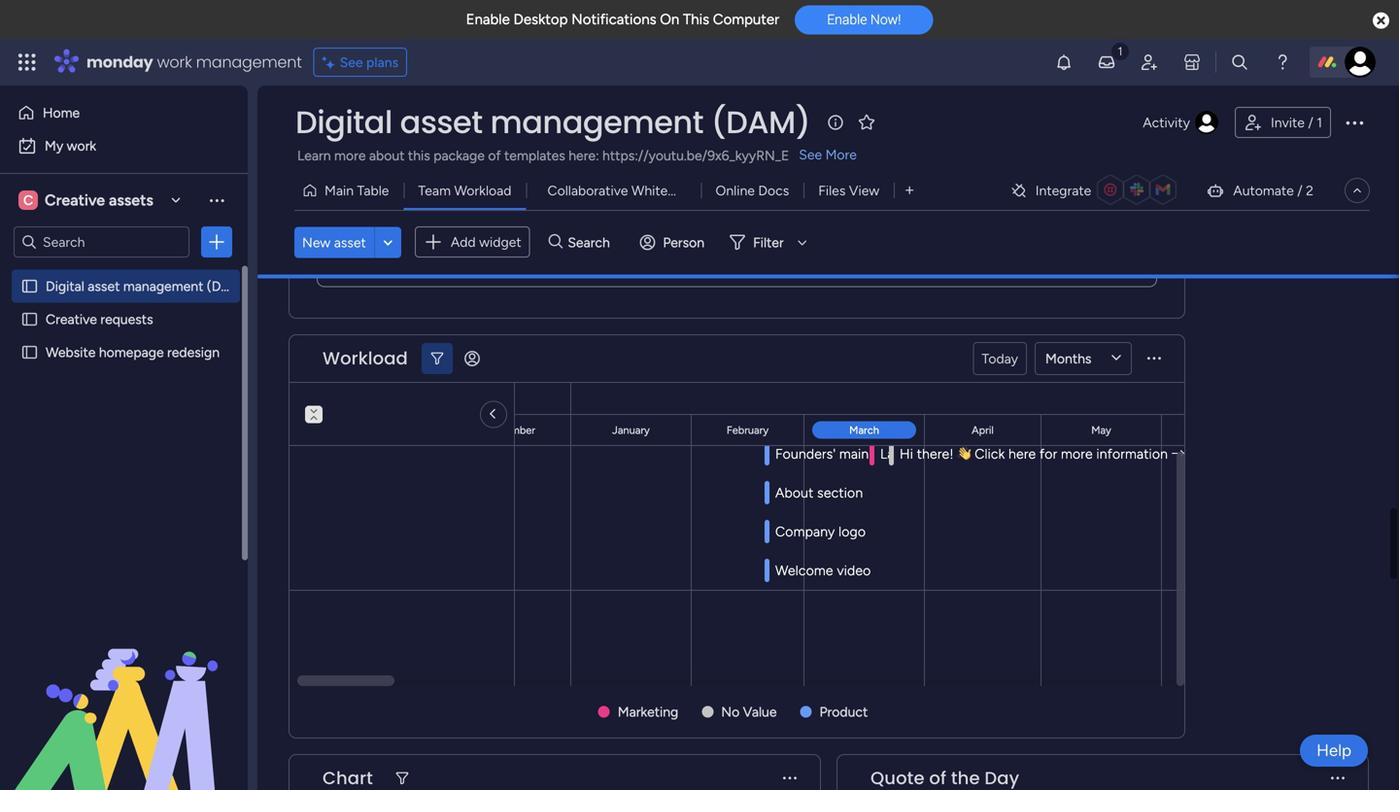 Task type: describe. For each thing, give the bounding box(es) containing it.
2
[[1306, 182, 1314, 199]]

now!
[[871, 11, 901, 27]]

creative for creative assets
[[45, 191, 105, 209]]

1 image
[[1112, 40, 1129, 62]]

learn more about this package of templates here: https://youtu.be/9x6_kyyrn_e see more
[[297, 146, 857, 164]]

online docs button
[[701, 175, 804, 206]]

my
[[45, 138, 63, 154]]

arrow down image
[[791, 231, 814, 254]]

enable for enable now!
[[827, 11, 867, 27]]

learn
[[297, 147, 331, 164]]

package
[[434, 147, 485, 164]]

person button
[[632, 227, 716, 258]]

notifications image
[[1054, 52, 1074, 72]]

filter
[[753, 234, 784, 250]]

v2 search image
[[549, 231, 563, 253]]

see inside button
[[340, 54, 363, 70]]

team workload button
[[404, 175, 526, 206]]

add
[[451, 234, 476, 250]]

public board image
[[20, 343, 39, 362]]

today button
[[973, 342, 1027, 375]]

on
[[660, 11, 680, 28]]

Digital asset management (DAM) field
[[291, 101, 815, 144]]

show board description image
[[824, 113, 847, 132]]

of
[[488, 147, 501, 164]]

1 horizontal spatial more dots image
[[1148, 352, 1161, 366]]

files view
[[818, 182, 880, 199]]

my work
[[45, 138, 96, 154]]

see more link
[[797, 145, 859, 164]]

(dam) inside list box
[[207, 278, 246, 294]]

collapse board header image
[[1350, 183, 1365, 198]]

0 vertical spatial asset
[[400, 101, 483, 144]]

add widget button
[[415, 226, 530, 258]]

john smith image
[[1345, 47, 1376, 78]]

today
[[982, 350, 1018, 367]]

select product image
[[17, 52, 37, 72]]

v2 collapse up image
[[305, 413, 323, 425]]

https://youtu.be/9x6_kyyrn_e
[[603, 147, 789, 164]]

new
[[302, 234, 331, 250]]

management inside list box
[[123, 278, 203, 294]]

update feed image
[[1097, 52, 1117, 72]]

invite
[[1271, 114, 1305, 131]]

workspace options image
[[207, 190, 226, 210]]

work for my
[[67, 138, 96, 154]]

plans
[[366, 54, 399, 70]]

invite / 1
[[1271, 114, 1323, 131]]

invite / 1 button
[[1235, 107, 1331, 138]]

collaborative whiteboard
[[548, 182, 703, 199]]

0 vertical spatial digital asset management (dam)
[[295, 101, 811, 144]]

monday
[[86, 51, 153, 73]]

lottie animation element
[[0, 594, 248, 790]]

automate / 2
[[1233, 182, 1314, 199]]

options image
[[1343, 111, 1366, 134]]

integrate button
[[1003, 170, 1191, 211]]

dapulse close image
[[1373, 11, 1390, 31]]

options image
[[207, 232, 226, 252]]

asset inside new asset button
[[334, 234, 366, 250]]

workspace selection element
[[18, 189, 156, 212]]

my work option
[[12, 130, 236, 161]]

asset inside list box
[[88, 278, 120, 294]]

templates
[[504, 147, 565, 164]]

creative for creative requests
[[46, 311, 97, 327]]

this
[[408, 147, 430, 164]]

enable now!
[[827, 11, 901, 27]]

2 horizontal spatial more dots image
[[1331, 771, 1345, 785]]

website
[[46, 344, 96, 361]]

automate
[[1233, 182, 1294, 199]]

online
[[716, 182, 755, 199]]

workspace image
[[18, 190, 38, 211]]

0 vertical spatial digital
[[295, 101, 392, 144]]

Workload field
[[318, 346, 413, 371]]

enable desktop notifications on this computer
[[466, 11, 780, 28]]

this
[[683, 11, 710, 28]]

1 inside invite / 1 button
[[1317, 114, 1323, 131]]

help image
[[1273, 52, 1292, 72]]

/ for 2
[[1298, 182, 1303, 199]]

v2 collapse down image
[[305, 399, 323, 412]]

march
[[849, 424, 879, 437]]

c
[[23, 192, 33, 208]]

angle right image
[[492, 406, 496, 423]]

search everything image
[[1230, 52, 1250, 72]]

online docs
[[716, 182, 789, 199]]



Task type: locate. For each thing, give the bounding box(es) containing it.
2 vertical spatial asset
[[88, 278, 120, 294]]

1 vertical spatial /
[[1298, 182, 1303, 199]]

october
[[254, 424, 294, 437]]

see inside learn more about this package of templates here: https://youtu.be/9x6_kyyrn_e see more
[[799, 146, 822, 163]]

0 vertical spatial management
[[196, 51, 302, 73]]

0 horizontal spatial workload
[[323, 346, 408, 371]]

asset up package
[[400, 101, 483, 144]]

0 vertical spatial /
[[1308, 114, 1314, 131]]

person
[[663, 234, 705, 250]]

1 right the march
[[913, 415, 917, 430]]

monday work management
[[86, 51, 302, 73]]

collaborative whiteboard button
[[526, 175, 703, 206]]

1
[[1317, 114, 1323, 131], [913, 415, 917, 430]]

workload inside the "team workload" button
[[454, 182, 512, 199]]

creative
[[45, 191, 105, 209], [46, 311, 97, 327]]

main table button
[[294, 175, 404, 206]]

creative up website
[[46, 311, 97, 327]]

computer
[[713, 11, 780, 28]]

about
[[369, 147, 405, 164]]

(dam) up online docs
[[711, 101, 811, 144]]

redesign
[[167, 344, 220, 361]]

more dots image
[[1148, 352, 1161, 366], [783, 771, 797, 785], [1331, 771, 1345, 785]]

1 vertical spatial creative
[[46, 311, 97, 327]]

4
[[790, 415, 797, 430]]

docs
[[758, 182, 789, 199]]

no
[[721, 704, 740, 720]]

add widget
[[451, 234, 522, 250]]

collaborative
[[548, 182, 628, 199]]

(dam)
[[711, 101, 811, 144], [207, 278, 246, 294]]

filter button
[[722, 227, 814, 258]]

december
[[486, 424, 535, 437]]

1 horizontal spatial asset
[[334, 234, 366, 250]]

option
[[0, 269, 248, 273]]

activity
[[1143, 114, 1190, 131]]

digital
[[295, 101, 392, 144], [46, 278, 84, 294]]

integrate
[[1036, 182, 1092, 199]]

help button
[[1300, 735, 1368, 767]]

invite members image
[[1140, 52, 1159, 72]]

lottie animation image
[[0, 594, 248, 790]]

0 vertical spatial 1
[[1317, 114, 1323, 131]]

whiteboard
[[632, 182, 703, 199]]

1 vertical spatial digital
[[46, 278, 84, 294]]

enable
[[466, 11, 510, 28], [827, 11, 867, 27]]

team workload
[[418, 182, 512, 199]]

new asset
[[302, 234, 366, 250]]

list box
[[0, 266, 248, 631]]

main table
[[325, 182, 389, 199]]

here:
[[569, 147, 599, 164]]

asset
[[400, 101, 483, 144], [334, 234, 366, 250], [88, 278, 120, 294]]

home option
[[12, 97, 236, 128]]

digital up more
[[295, 101, 392, 144]]

/ inside button
[[1308, 114, 1314, 131]]

creative requests
[[46, 311, 153, 327]]

digital asset management (dam) up the requests
[[46, 278, 246, 294]]

january
[[612, 424, 650, 437]]

/ for 1
[[1308, 114, 1314, 131]]

files
[[818, 182, 846, 199]]

1 vertical spatial digital asset management (dam)
[[46, 278, 246, 294]]

creative inside workspace selection element
[[45, 191, 105, 209]]

home link
[[12, 97, 236, 128]]

widget
[[479, 234, 522, 250]]

1 horizontal spatial /
[[1308, 114, 1314, 131]]

enable left desktop
[[466, 11, 510, 28]]

months
[[1046, 350, 1092, 367]]

homepage
[[99, 344, 164, 361]]

/
[[1308, 114, 1314, 131], [1298, 182, 1303, 199]]

0 vertical spatial creative
[[45, 191, 105, 209]]

may
[[1092, 424, 1112, 437]]

my work link
[[12, 130, 236, 161]]

angle down image
[[383, 235, 393, 250]]

no value
[[721, 704, 777, 720]]

0 vertical spatial see
[[340, 54, 363, 70]]

help
[[1317, 741, 1352, 760]]

1 vertical spatial public board image
[[20, 310, 39, 328]]

0 horizontal spatial digital asset management (dam)
[[46, 278, 246, 294]]

desktop
[[514, 11, 568, 28]]

0 vertical spatial workload
[[454, 182, 512, 199]]

more
[[334, 147, 366, 164]]

see plans
[[340, 54, 399, 70]]

1 horizontal spatial workload
[[454, 182, 512, 199]]

workload inside workload "field"
[[323, 346, 408, 371]]

2 horizontal spatial asset
[[400, 101, 483, 144]]

None field
[[318, 766, 378, 790], [866, 766, 1024, 790], [318, 766, 378, 790], [866, 766, 1024, 790]]

enable inside button
[[827, 11, 867, 27]]

0 vertical spatial work
[[157, 51, 192, 73]]

home
[[43, 104, 80, 121]]

1 public board image from the top
[[20, 277, 39, 295]]

public board image for digital asset management (dam)
[[20, 277, 39, 295]]

public board image for creative requests
[[20, 310, 39, 328]]

see
[[340, 54, 363, 70], [799, 146, 822, 163]]

1 vertical spatial asset
[[334, 234, 366, 250]]

Search field
[[563, 229, 621, 256]]

work
[[157, 51, 192, 73], [67, 138, 96, 154]]

1 vertical spatial see
[[799, 146, 822, 163]]

1 vertical spatial workload
[[323, 346, 408, 371]]

0 horizontal spatial digital
[[46, 278, 84, 294]]

february
[[727, 424, 769, 437]]

0 horizontal spatial work
[[67, 138, 96, 154]]

monday marketplace image
[[1183, 52, 1202, 72]]

workload
[[454, 182, 512, 199], [323, 346, 408, 371]]

assets
[[109, 191, 153, 209]]

0 horizontal spatial more dots image
[[783, 771, 797, 785]]

1 horizontal spatial see
[[799, 146, 822, 163]]

Search in workspace field
[[41, 231, 162, 253]]

0 vertical spatial public board image
[[20, 277, 39, 295]]

website homepage redesign
[[46, 344, 220, 361]]

2 vertical spatial management
[[123, 278, 203, 294]]

1 horizontal spatial work
[[157, 51, 192, 73]]

table
[[357, 182, 389, 199]]

enable for enable desktop notifications on this computer
[[466, 11, 510, 28]]

requests
[[100, 311, 153, 327]]

digital asset management (dam) up templates
[[295, 101, 811, 144]]

1 vertical spatial management
[[490, 101, 704, 144]]

asset right new
[[334, 234, 366, 250]]

work inside option
[[67, 138, 96, 154]]

list box containing digital asset management (dam)
[[0, 266, 248, 631]]

marketing
[[618, 704, 679, 720]]

1 vertical spatial 1
[[913, 415, 917, 430]]

work right my
[[67, 138, 96, 154]]

digital asset management (dam)
[[295, 101, 811, 144], [46, 278, 246, 294]]

see left more
[[799, 146, 822, 163]]

/ left 2
[[1298, 182, 1303, 199]]

creative right c on the left top of page
[[45, 191, 105, 209]]

enable now! button
[[795, 5, 933, 34]]

0 horizontal spatial enable
[[466, 11, 510, 28]]

activity button
[[1135, 107, 1227, 138]]

1 vertical spatial (dam)
[[207, 278, 246, 294]]

0 horizontal spatial 1
[[913, 415, 917, 430]]

main
[[325, 182, 354, 199]]

files view button
[[804, 175, 894, 206]]

digital up the creative requests
[[46, 278, 84, 294]]

enable left now!
[[827, 11, 867, 27]]

1 horizontal spatial enable
[[827, 11, 867, 27]]

1 horizontal spatial digital asset management (dam)
[[295, 101, 811, 144]]

creative assets
[[45, 191, 153, 209]]

work right monday
[[157, 51, 192, 73]]

0 horizontal spatial /
[[1298, 182, 1303, 199]]

value
[[743, 704, 777, 720]]

0 horizontal spatial asset
[[88, 278, 120, 294]]

1 enable from the left
[[466, 11, 510, 28]]

add view image
[[906, 183, 914, 198]]

see left plans
[[340, 54, 363, 70]]

product
[[820, 704, 868, 720]]

management
[[196, 51, 302, 73], [490, 101, 704, 144], [123, 278, 203, 294]]

1 vertical spatial work
[[67, 138, 96, 154]]

1 horizontal spatial (dam)
[[711, 101, 811, 144]]

more
[[826, 146, 857, 163]]

(dam) down options icon
[[207, 278, 246, 294]]

0 horizontal spatial see
[[340, 54, 363, 70]]

new asset button
[[294, 227, 374, 258]]

0 vertical spatial (dam)
[[711, 101, 811, 144]]

0 horizontal spatial (dam)
[[207, 278, 246, 294]]

public board image
[[20, 277, 39, 295], [20, 310, 39, 328]]

see plans button
[[314, 48, 407, 77]]

notifications
[[572, 11, 657, 28]]

work for monday
[[157, 51, 192, 73]]

april
[[972, 424, 994, 437]]

1 horizontal spatial 1
[[1317, 114, 1323, 131]]

add to favorites image
[[857, 112, 877, 132]]

/ right invite
[[1308, 114, 1314, 131]]

asset up the creative requests
[[88, 278, 120, 294]]

1 right invite
[[1317, 114, 1323, 131]]

2 public board image from the top
[[20, 310, 39, 328]]

team
[[418, 182, 451, 199]]

1 horizontal spatial digital
[[295, 101, 392, 144]]

view
[[849, 182, 880, 199]]

2 enable from the left
[[827, 11, 867, 27]]



Task type: vqa. For each thing, say whether or not it's contained in the screenshot.
the Status field
no



